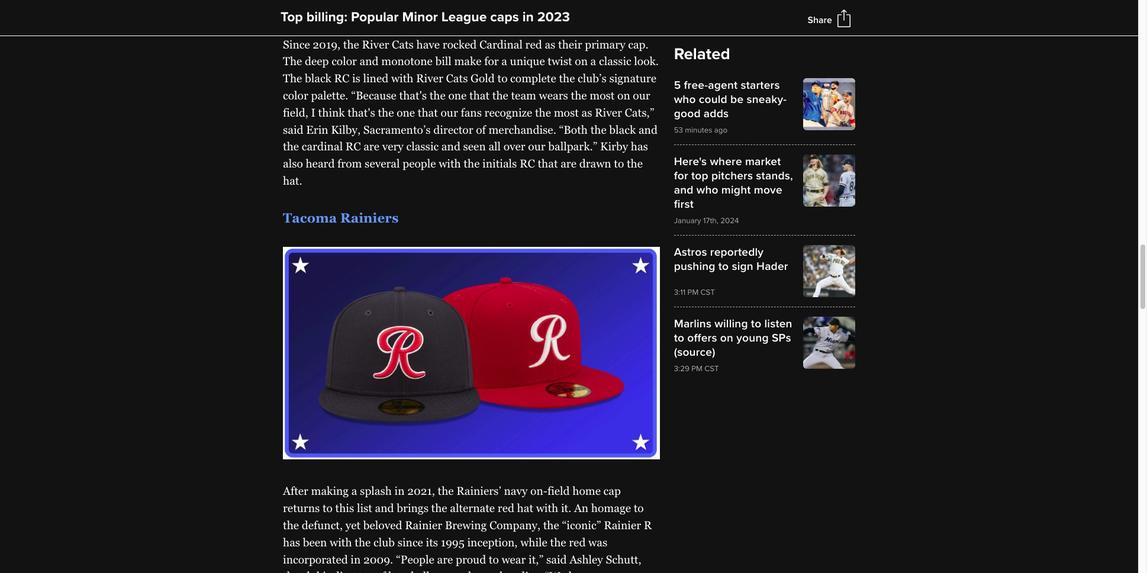 Task type: locate. For each thing, give the bounding box(es) containing it.
stands,
[[756, 169, 793, 183]]

2 the from the top
[[283, 72, 302, 85]]

one up sacramento's
[[397, 106, 415, 119]]

returns
[[283, 502, 320, 515]]

a down primary
[[591, 55, 596, 68]]

most up "both
[[554, 106, 579, 119]]

2 vertical spatial red
[[569, 536, 586, 549]]

1 horizontal spatial rainier
[[604, 519, 641, 532]]

with down on-
[[536, 502, 559, 515]]

on right offers
[[721, 331, 734, 345]]

the down wears
[[535, 106, 551, 119]]

0 horizontal spatial have
[[417, 38, 440, 51]]

merchandise. up over
[[489, 123, 557, 136]]

1 horizontal spatial are
[[437, 553, 453, 566]]

2 horizontal spatial on
[[721, 331, 734, 345]]

0 horizontal spatial for
[[485, 55, 499, 68]]

most
[[590, 89, 615, 102], [554, 106, 579, 119]]

the down 2021,
[[431, 502, 447, 515]]

black down deep
[[305, 72, 332, 85]]

in left 2009.
[[351, 553, 361, 566]]

the
[[283, 55, 302, 68], [283, 72, 302, 85]]

club's down primary
[[578, 72, 607, 85]]

1 vertical spatial one
[[397, 106, 415, 119]]

2 vertical spatial our
[[528, 140, 546, 153]]

with
[[391, 72, 414, 85], [439, 157, 461, 170], [536, 502, 559, 515], [330, 536, 352, 549]]

club's down incorporated
[[302, 570, 331, 573]]

club's
[[578, 72, 607, 85], [302, 570, 331, 573]]

it.
[[561, 502, 572, 515]]

2 vertical spatial that
[[538, 157, 558, 170]]

2 horizontal spatial are
[[561, 157, 577, 170]]

0 vertical spatial one
[[449, 89, 467, 102]]

black up kirby
[[610, 123, 636, 136]]

recognize
[[485, 106, 533, 119]]

0 vertical spatial have
[[417, 38, 440, 51]]

for left top
[[674, 169, 689, 183]]

beloved
[[363, 519, 402, 532]]

i
[[311, 106, 316, 119]]

cst inside astros reportedly pushing to sign hader element
[[701, 288, 715, 297]]

incorporated
[[283, 553, 348, 566]]

share button
[[808, 14, 833, 26]]

0 horizontal spatial rainier
[[405, 519, 442, 532]]

who left could
[[674, 92, 696, 107]]

director inside after making a splash in 2021, the rainiers' navy on-field home cap returns to this list and brings the alternate red hat with it. an homage to the defunct, yet beloved rainier brewing company, the "iconic" rainier r has been with the club since its 1995 inception, while the red was incorporated in 2009. "people are proud to wear it," said ashley schutt, the club's director of baseball ops and merchandise. "we have ov
[[333, 570, 373, 573]]

0 vertical spatial cst
[[701, 288, 715, 297]]

1 horizontal spatial as
[[582, 106, 592, 119]]

palette.
[[311, 89, 349, 102]]

of down 2009.
[[376, 570, 386, 573]]

might
[[722, 183, 751, 197]]

0 vertical spatial who
[[674, 92, 696, 107]]

club's inside after making a splash in 2021, the rainiers' navy on-field home cap returns to this list and brings the alternate red hat with it. an homage to the defunct, yet beloved rainier brewing company, the "iconic" rainier r has been with the club since its 1995 inception, while the red was incorporated in 2009. "people are proud to wear it," said ashley schutt, the club's director of baseball ops and merchandise. "we have ov
[[302, 570, 331, 573]]

to inside astros reportedly pushing to sign hader
[[719, 259, 729, 274]]

to left this
[[323, 502, 333, 515]]

the down yet
[[355, 536, 371, 549]]

1 vertical spatial director
[[333, 570, 373, 573]]

cats down make on the left of page
[[446, 72, 468, 85]]

1 horizontal spatial in
[[395, 485, 405, 498]]

splash
[[360, 485, 392, 498]]

0 vertical spatial club's
[[578, 72, 607, 85]]

our right over
[[528, 140, 546, 153]]

1 horizontal spatial club's
[[578, 72, 607, 85]]

0 vertical spatial said
[[283, 123, 304, 136]]

proud
[[456, 553, 486, 566]]

1 vertical spatial black
[[610, 123, 636, 136]]

0 vertical spatial merchandise.
[[489, 123, 557, 136]]

on inside the marlins willing to listen to offers on young sps (source) 3:29 pm cst
[[721, 331, 734, 345]]

in right caps
[[523, 9, 534, 25]]

of
[[476, 123, 486, 136], [376, 570, 386, 573]]

league
[[442, 9, 487, 25]]

cst down (source)
[[705, 364, 719, 374]]

black
[[305, 72, 332, 85], [610, 123, 636, 136]]

color
[[332, 55, 357, 68], [283, 89, 308, 102]]

are inside after making a splash in 2021, the rainiers' navy on-field home cap returns to this list and brings the alternate red hat with it. an homage to the defunct, yet beloved rainier brewing company, the "iconic" rainier r has been with the club since its 1995 inception, while the red was incorporated in 2009. "people are proud to wear it," said ashley schutt, the club's director of baseball ops and merchandise. "we have ov
[[437, 553, 453, 566]]

the down incorporated
[[283, 570, 299, 573]]

0 horizontal spatial of
[[376, 570, 386, 573]]

0 vertical spatial that's
[[399, 89, 427, 102]]

after making a splash in 2021, the rainiers' navy on-field home cap returns to this list and brings the alternate red hat with it. an homage to the defunct, yet beloved rainier brewing company, the "iconic" rainier r has been with the club since its 1995 inception, while the red was incorporated in 2009. "people are proud to wear it," said ashley schutt, the club's director of baseball ops and merchandise. "we have ov
[[283, 485, 659, 573]]

director down fans
[[434, 123, 473, 136]]

merchandise. inside after making a splash in 2021, the rainiers' navy on-field home cap returns to this list and brings the alternate red hat with it. an homage to the defunct, yet beloved rainier brewing company, the "iconic" rainier r has been with the club since its 1995 inception, while the red was incorporated in 2009. "people are proud to wear it," said ashley schutt, the club's director of baseball ops and merchandise. "we have ov
[[474, 570, 542, 573]]

1 vertical spatial said
[[547, 553, 567, 566]]

1 vertical spatial in
[[395, 485, 405, 498]]

2 vertical spatial river
[[595, 106, 622, 119]]

inception,
[[467, 536, 518, 549]]

was
[[589, 536, 608, 549]]

1 vertical spatial cst
[[705, 364, 719, 374]]

has inside after making a splash in 2021, the rainiers' navy on-field home cap returns to this list and brings the alternate red hat with it. an homage to the defunct, yet beloved rainier brewing company, the "iconic" rainier r has been with the club since its 1995 inception, while the red was incorporated in 2009. "people are proud to wear it," said ashley schutt, the club's director of baseball ops and merchandise. "we have ov
[[283, 536, 300, 549]]

0 vertical spatial color
[[332, 55, 357, 68]]

0 vertical spatial of
[[476, 123, 486, 136]]

1 vertical spatial has
[[283, 536, 300, 549]]

for inside 'since 2019, the river cats have rocked cardinal red as their primary cap. the deep color and monotone bill make for a unique twist on a classic look. the black rc is lined with river cats gold to complete the club's signature color palette. "because that's the one that the team wears the most on our field, i think that's the one that our fans recognize the most as river cats," said erin kilby, sacramento's director of merchandise. "both the black and the cardinal rc are very classic and seen all over our ballpark." kirby has also heard from several people with the initials rc that are drawn to the hat.'
[[485, 55, 499, 68]]

2 rainier from the left
[[604, 519, 641, 532]]

0 horizontal spatial has
[[283, 536, 300, 549]]

to right gold at the left top
[[498, 72, 508, 85]]

0 vertical spatial red
[[526, 38, 542, 51]]

1 horizontal spatial said
[[547, 553, 567, 566]]

as up "both
[[582, 106, 592, 119]]

are down ballpark."
[[561, 157, 577, 170]]

our left fans
[[441, 106, 458, 119]]

cst right 3:11
[[701, 288, 715, 297]]

our up the cats,"
[[633, 89, 651, 102]]

classic up people
[[406, 140, 439, 153]]

pitchers
[[712, 169, 753, 183]]

rocked
[[443, 38, 477, 51]]

0 horizontal spatial on
[[575, 55, 588, 68]]

and left seen in the top of the page
[[442, 140, 461, 153]]

that's down monotone
[[399, 89, 427, 102]]

all
[[489, 140, 501, 153]]

pushing
[[674, 259, 716, 274]]

said up "we
[[547, 553, 567, 566]]

the down since at the left
[[283, 55, 302, 68]]

rc left is
[[334, 72, 350, 85]]

1 horizontal spatial red
[[526, 38, 542, 51]]

for up gold at the left top
[[485, 55, 499, 68]]

a inside after making a splash in 2021, the rainiers' navy on-field home cap returns to this list and brings the alternate red hat with it. an homage to the defunct, yet beloved rainier brewing company, the "iconic" rainier r has been with the club since its 1995 inception, while the red was incorporated in 2009. "people are proud to wear it," said ashley schutt, the club's director of baseball ops and merchandise. "we have ov
[[352, 485, 357, 498]]

0 vertical spatial has
[[631, 140, 648, 153]]

0 horizontal spatial most
[[554, 106, 579, 119]]

0 vertical spatial director
[[434, 123, 473, 136]]

and down here's
[[674, 183, 694, 197]]

merchandise. down wear
[[474, 570, 542, 573]]

river left the cats,"
[[595, 106, 622, 119]]

that down ballpark."
[[538, 157, 558, 170]]

1 horizontal spatial director
[[434, 123, 473, 136]]

offers
[[688, 331, 718, 345]]

are up ops
[[437, 553, 453, 566]]

0 horizontal spatial color
[[283, 89, 308, 102]]

0 vertical spatial for
[[485, 55, 499, 68]]

the up "while"
[[543, 519, 559, 532]]

could
[[699, 92, 728, 107]]

1 horizontal spatial have
[[569, 570, 592, 573]]

1 vertical spatial for
[[674, 169, 689, 183]]

0 vertical spatial the
[[283, 55, 302, 68]]

5
[[674, 78, 681, 92]]

have
[[417, 38, 440, 51], [569, 570, 592, 573]]

move
[[754, 183, 783, 197]]

a down cardinal
[[502, 55, 507, 68]]

cap
[[604, 485, 621, 498]]

in
[[523, 9, 534, 25], [395, 485, 405, 498], [351, 553, 361, 566]]

brings
[[397, 502, 429, 515]]

3:29
[[674, 364, 690, 374]]

has inside 'since 2019, the river cats have rocked cardinal red as their primary cap. the deep color and monotone bill make for a unique twist on a classic look. the black rc is lined with river cats gold to complete the club's signature color palette. "because that's the one that the team wears the most on our field, i think that's the one that our fans recognize the most as river cats," said erin kilby, sacramento's director of merchandise. "both the black and the cardinal rc are very classic and seen all over our ballpark." kirby has also heard from several people with the initials rc that are drawn to the hat.'
[[631, 140, 648, 153]]

after
[[283, 485, 308, 498]]

wear
[[502, 553, 526, 566]]

a up this
[[352, 485, 357, 498]]

1 horizontal spatial a
[[502, 55, 507, 68]]

hader
[[757, 259, 789, 274]]

initials
[[483, 157, 517, 170]]

and
[[360, 55, 379, 68], [639, 123, 658, 136], [442, 140, 461, 153], [674, 183, 694, 197], [375, 502, 394, 515], [453, 570, 472, 573]]

2 horizontal spatial that
[[538, 157, 558, 170]]

who right first
[[697, 183, 719, 197]]

as up twist
[[545, 38, 556, 51]]

1 horizontal spatial cats
[[446, 72, 468, 85]]

cardinal
[[302, 140, 343, 153]]

most down signature
[[590, 89, 615, 102]]

people
[[403, 157, 436, 170]]

have up bill
[[417, 38, 440, 51]]

said down field, in the top left of the page
[[283, 123, 304, 136]]

1 vertical spatial as
[[582, 106, 592, 119]]

0 horizontal spatial red
[[498, 502, 515, 515]]

5 free-agent starters who could be sneaky- good adds 53 minutes ago
[[674, 78, 787, 135]]

think
[[318, 106, 345, 119]]

0 horizontal spatial that
[[418, 106, 438, 119]]

to left listen
[[751, 317, 762, 331]]

1 vertical spatial that's
[[348, 106, 375, 119]]

0 vertical spatial cats
[[392, 38, 414, 51]]

on down their
[[575, 55, 588, 68]]

1 vertical spatial club's
[[302, 570, 331, 573]]

one
[[449, 89, 467, 102], [397, 106, 415, 119]]

that up sacramento's
[[418, 106, 438, 119]]

the down twist
[[559, 72, 575, 85]]

river down the popular
[[362, 38, 389, 51]]

1 rainier from the left
[[405, 519, 442, 532]]

(source)
[[674, 345, 716, 359]]

rainier down homage
[[604, 519, 641, 532]]

with down yet
[[330, 536, 352, 549]]

the up field, in the top left of the page
[[283, 72, 302, 85]]

1 horizontal spatial who
[[697, 183, 719, 197]]

that down gold at the left top
[[470, 89, 490, 102]]

primary
[[585, 38, 626, 51]]

and up beloved
[[375, 502, 394, 515]]

0 horizontal spatial are
[[364, 140, 380, 153]]

merchandise.
[[489, 123, 557, 136], [474, 570, 542, 573]]

0 horizontal spatial said
[[283, 123, 304, 136]]

1 horizontal spatial on
[[618, 89, 630, 102]]

has right kirby
[[631, 140, 648, 153]]

2 horizontal spatial river
[[595, 106, 622, 119]]

pm right 3:29
[[692, 364, 703, 374]]

0 vertical spatial most
[[590, 89, 615, 102]]

color up is
[[332, 55, 357, 68]]

the
[[343, 38, 359, 51], [559, 72, 575, 85], [430, 89, 446, 102], [493, 89, 509, 102], [571, 89, 587, 102], [378, 106, 394, 119], [535, 106, 551, 119], [591, 123, 607, 136], [283, 140, 299, 153], [464, 157, 480, 170], [627, 157, 643, 170], [438, 485, 454, 498], [431, 502, 447, 515], [283, 519, 299, 532], [543, 519, 559, 532], [355, 536, 371, 549], [550, 536, 566, 549], [283, 570, 299, 573]]

have down the ashley
[[569, 570, 592, 573]]

the down kirby
[[627, 157, 643, 170]]

one up fans
[[449, 89, 467, 102]]

rc down over
[[520, 157, 535, 170]]

twist
[[548, 55, 572, 68]]

0 horizontal spatial that's
[[348, 106, 375, 119]]

"because
[[351, 89, 397, 102]]

1 the from the top
[[283, 55, 302, 68]]

0 horizontal spatial river
[[362, 38, 389, 51]]

1 vertical spatial color
[[283, 89, 308, 102]]

with right people
[[439, 157, 461, 170]]

that's
[[399, 89, 427, 102], [348, 106, 375, 119]]

pm right 3:11
[[688, 288, 699, 297]]

53
[[674, 126, 683, 135]]

0 vertical spatial that
[[470, 89, 490, 102]]

classic down primary
[[599, 55, 632, 68]]

their
[[558, 38, 582, 51]]

and inside here's where market for top pitchers stands, and who might move first january 17th, 2024
[[674, 183, 694, 197]]

tacoma rainiers
[[283, 210, 399, 225]]

the down seen in the top of the page
[[464, 157, 480, 170]]

red down "iconic"
[[569, 536, 586, 549]]

here's where market for top pitchers stands, and who might move first element
[[674, 155, 856, 226]]

2 horizontal spatial in
[[523, 9, 534, 25]]

rainier
[[405, 519, 442, 532], [604, 519, 641, 532]]

has left been
[[283, 536, 300, 549]]

who inside here's where market for top pitchers stands, and who might move first january 17th, 2024
[[697, 183, 719, 197]]

director down 2009.
[[333, 570, 373, 573]]

team
[[511, 89, 536, 102]]

0 horizontal spatial one
[[397, 106, 415, 119]]

1 vertical spatial the
[[283, 72, 302, 85]]

river down bill
[[416, 72, 443, 85]]

to down kirby
[[614, 157, 624, 170]]

share
[[808, 14, 833, 26]]

first
[[674, 197, 694, 211]]

very
[[382, 140, 404, 153]]

wears
[[539, 89, 568, 102]]

2 horizontal spatial red
[[569, 536, 586, 549]]

0 horizontal spatial who
[[674, 92, 696, 107]]

red up unique
[[526, 38, 542, 51]]

rainier up its
[[405, 519, 442, 532]]

club
[[374, 536, 395, 549]]

young
[[737, 331, 769, 345]]

the up kirby
[[591, 123, 607, 136]]

seen
[[463, 140, 486, 153]]

0 horizontal spatial club's
[[302, 570, 331, 573]]

merchandise. inside 'since 2019, the river cats have rocked cardinal red as their primary cap. the deep color and monotone bill make for a unique twist on a classic look. the black rc is lined with river cats gold to complete the club's signature color palette. "because that's the one that the team wears the most on our field, i think that's the one that our fans recognize the most as river cats," said erin kilby, sacramento's director of merchandise. "both the black and the cardinal rc are very classic and seen all over our ballpark." kirby has also heard from several people with the initials rc that are drawn to the hat.'
[[489, 123, 557, 136]]

on down signature
[[618, 89, 630, 102]]

2021,
[[408, 485, 435, 498]]

1 horizontal spatial of
[[476, 123, 486, 136]]

cats up monotone
[[392, 38, 414, 51]]

are up several
[[364, 140, 380, 153]]

the up recognize at the top of the page
[[493, 89, 509, 102]]

0 vertical spatial as
[[545, 38, 556, 51]]

1 vertical spatial of
[[376, 570, 386, 573]]

for inside here's where market for top pitchers stands, and who might move first january 17th, 2024
[[674, 169, 689, 183]]

1 horizontal spatial that's
[[399, 89, 427, 102]]

1 vertical spatial have
[[569, 570, 592, 573]]

and down proud
[[453, 570, 472, 573]]

defunct,
[[302, 519, 343, 532]]

a
[[502, 55, 507, 68], [591, 55, 596, 68], [352, 485, 357, 498]]

rc up the from
[[346, 140, 361, 153]]

making
[[311, 485, 349, 498]]

to left sign at the right of page
[[719, 259, 729, 274]]

since
[[398, 536, 423, 549]]

1 vertical spatial pm
[[692, 364, 703, 374]]

pm inside the marlins willing to listen to offers on young sps (source) 3:29 pm cst
[[692, 364, 703, 374]]

1 horizontal spatial black
[[610, 123, 636, 136]]

in up brings
[[395, 485, 405, 498]]

astros
[[674, 245, 707, 259]]



Task type: vqa. For each thing, say whether or not it's contained in the screenshot.
4th,
no



Task type: describe. For each thing, give the bounding box(es) containing it.
have inside after making a splash in 2021, the rainiers' navy on-field home cap returns to this list and brings the alternate red hat with it. an homage to the defunct, yet beloved rainier brewing company, the "iconic" rainier r has been with the club since its 1995 inception, while the red was incorporated in 2009. "people are proud to wear it," said ashley schutt, the club's director of baseball ops and merchandise. "we have ov
[[569, 570, 592, 573]]

1 vertical spatial classic
[[406, 140, 439, 153]]

free-
[[684, 78, 708, 92]]

said inside 'since 2019, the river cats have rocked cardinal red as their primary cap. the deep color and monotone bill make for a unique twist on a classic look. the black rc is lined with river cats gold to complete the club's signature color palette. "because that's the one that the team wears the most on our field, i think that's the one that our fans recognize the most as river cats," said erin kilby, sacramento's director of merchandise. "both the black and the cardinal rc are very classic and seen all over our ballpark." kirby has also heard from several people with the initials rc that are drawn to the hat.'
[[283, 123, 304, 136]]

0 horizontal spatial in
[[351, 553, 361, 566]]

1 vertical spatial cats
[[446, 72, 468, 85]]

marlins willing to listen to offers on young sps (source) element
[[674, 317, 856, 374]]

ops
[[432, 570, 450, 573]]

kilby,
[[331, 123, 361, 136]]

gold
[[471, 72, 495, 85]]

to right homage
[[634, 502, 644, 515]]

director inside 'since 2019, the river cats have rocked cardinal red as their primary cap. the deep color and monotone bill make for a unique twist on a classic look. the black rc is lined with river cats gold to complete the club's signature color palette. "because that's the one that the team wears the most on our field, i think that's the one that our fans recognize the most as river cats," said erin kilby, sacramento's director of merchandise. "both the black and the cardinal rc are very classic and seen all over our ballpark." kirby has also heard from several people with the initials rc that are drawn to the hat.'
[[434, 123, 473, 136]]

is
[[352, 72, 361, 85]]

with down monotone
[[391, 72, 414, 85]]

and up lined
[[360, 55, 379, 68]]

also
[[283, 157, 303, 170]]

cst inside the marlins willing to listen to offers on young sps (source) 3:29 pm cst
[[705, 364, 719, 374]]

where
[[710, 155, 742, 169]]

willing
[[715, 317, 748, 331]]

top billing: popular minor league caps in 2023
[[281, 9, 570, 25]]

bill
[[435, 55, 452, 68]]

said inside after making a splash in 2021, the rainiers' navy on-field home cap returns to this list and brings the alternate red hat with it. an homage to the defunct, yet beloved rainier brewing company, the "iconic" rainier r has been with the club since its 1995 inception, while the red was incorporated in 2009. "people are proud to wear it," said ashley schutt, the club's director of baseball ops and merchandise. "we have ov
[[547, 553, 567, 566]]

company,
[[490, 519, 541, 532]]

an
[[574, 502, 589, 515]]

market
[[745, 155, 781, 169]]

several
[[365, 157, 400, 170]]

to down the inception,
[[489, 553, 499, 566]]

astros reportedly pushing to sign hader
[[674, 245, 789, 274]]

here's where market for top pitchers stands, and who might move first january 17th, 2024
[[674, 155, 793, 226]]

pm inside astros reportedly pushing to sign hader element
[[688, 288, 699, 297]]

monotone
[[381, 55, 433, 68]]

and down the cats,"
[[639, 123, 658, 136]]

club's inside 'since 2019, the river cats have rocked cardinal red as their primary cap. the deep color and monotone bill make for a unique twist on a classic look. the black rc is lined with river cats gold to complete the club's signature color palette. "because that's the one that the team wears the most on our field, i think that's the one that our fans recognize the most as river cats," said erin kilby, sacramento's director of merchandise. "both the black and the cardinal rc are very classic and seen all over our ballpark." kirby has also heard from several people with the initials rc that are drawn to the hat.'
[[578, 72, 607, 85]]

who inside 5 free-agent starters who could be sneaky- good adds 53 minutes ago
[[674, 92, 696, 107]]

to left offers
[[674, 331, 685, 345]]

2024
[[721, 216, 739, 226]]

2 horizontal spatial a
[[591, 55, 596, 68]]

1 vertical spatial red
[[498, 502, 515, 515]]

"people
[[396, 553, 435, 566]]

unique
[[510, 55, 545, 68]]

lined
[[363, 72, 389, 85]]

since 2019, the river cats have rocked cardinal red as their primary cap. the deep color and monotone bill make for a unique twist on a classic look. the black rc is lined with river cats gold to complete the club's signature color palette. "because that's the one that the team wears the most on our field, i think that's the one that our fans recognize the most as river cats," said erin kilby, sacramento's director of merchandise. "both the black and the cardinal rc are very classic and seen all over our ballpark." kirby has also heard from several people with the initials rc that are drawn to the hat.
[[283, 38, 659, 187]]

field
[[548, 485, 570, 498]]

hat.
[[283, 174, 302, 187]]

over
[[504, 140, 526, 153]]

1 horizontal spatial that
[[470, 89, 490, 102]]

top
[[692, 169, 709, 183]]

2 horizontal spatial our
[[633, 89, 651, 102]]

look.
[[634, 55, 659, 68]]

astros reportedly pushing to sign hader element
[[674, 245, 856, 297]]

heard
[[306, 157, 335, 170]]

sacramento's
[[363, 123, 431, 136]]

the up the also
[[283, 140, 299, 153]]

it,"
[[529, 553, 544, 566]]

0 vertical spatial rc
[[334, 72, 350, 85]]

0 vertical spatial on
[[575, 55, 588, 68]]

caps
[[490, 9, 519, 25]]

baseball
[[389, 570, 430, 573]]

3:11 pm cst
[[674, 288, 715, 297]]

sign
[[732, 259, 754, 274]]

2019,
[[313, 38, 341, 51]]

complete
[[511, 72, 556, 85]]

1 vertical spatial are
[[561, 157, 577, 170]]

cardinal
[[480, 38, 523, 51]]

marlins
[[674, 317, 712, 331]]

cap.
[[628, 38, 649, 51]]

red inside 'since 2019, the river cats have rocked cardinal red as their primary cap. the deep color and monotone bill make for a unique twist on a classic look. the black rc is lined with river cats gold to complete the club's signature color palette. "because that's the one that the team wears the most on our field, i think that's the one that our fans recognize the most as river cats," said erin kilby, sacramento's director of merchandise. "both the black and the cardinal rc are very classic and seen all over our ballpark." kirby has also heard from several people with the initials rc that are drawn to the hat.'
[[526, 38, 542, 51]]

been
[[303, 536, 327, 549]]

here's
[[674, 155, 707, 169]]

1 vertical spatial river
[[416, 72, 443, 85]]

fans
[[461, 106, 482, 119]]

adds
[[704, 107, 729, 121]]

popular
[[351, 9, 399, 25]]

sps
[[772, 331, 792, 345]]

of inside after making a splash in 2021, the rainiers' navy on-field home cap returns to this list and brings the alternate red hat with it. an homage to the defunct, yet beloved rainier brewing company, the "iconic" rainier r has been with the club since its 1995 inception, while the red was incorporated in 2009. "people are proud to wear it," said ashley schutt, the club's director of baseball ops and merchandise. "we have ov
[[376, 570, 386, 573]]

1995
[[441, 536, 465, 549]]

of inside 'since 2019, the river cats have rocked cardinal red as their primary cap. the deep color and monotone bill make for a unique twist on a classic look. the black rc is lined with river cats gold to complete the club's signature color palette. "because that's the one that the team wears the most on our field, i think that's the one that our fans recognize the most as river cats," said erin kilby, sacramento's director of merchandise. "both the black and the cardinal rc are very classic and seen all over our ballpark." kirby has also heard from several people with the initials rc that are drawn to the hat.'
[[476, 123, 486, 136]]

0 vertical spatial in
[[523, 9, 534, 25]]

r
[[644, 519, 652, 532]]

1 vertical spatial on
[[618, 89, 630, 102]]

0 vertical spatial are
[[364, 140, 380, 153]]

0 vertical spatial black
[[305, 72, 332, 85]]

1 horizontal spatial our
[[528, 140, 546, 153]]

navy
[[504, 485, 528, 498]]

drawn
[[579, 157, 612, 170]]

ballpark."
[[548, 140, 598, 153]]

0 horizontal spatial cats
[[392, 38, 414, 51]]

5 free-agent starters who could be sneaky-good adds element
[[674, 78, 856, 135]]

17th,
[[703, 216, 719, 226]]

cats,"
[[625, 106, 655, 119]]

while
[[521, 536, 548, 549]]

1 horizontal spatial classic
[[599, 55, 632, 68]]

tacoma rainiers link
[[283, 210, 399, 225]]

minor
[[402, 9, 438, 25]]

0 horizontal spatial our
[[441, 106, 458, 119]]

january
[[674, 216, 701, 226]]

"both
[[559, 123, 588, 136]]

this
[[335, 502, 354, 515]]

2023
[[537, 9, 570, 25]]

list
[[357, 502, 372, 515]]

since
[[283, 38, 310, 51]]

2 vertical spatial rc
[[520, 157, 535, 170]]

2009.
[[364, 553, 393, 566]]

top
[[281, 9, 303, 25]]

alternate
[[450, 502, 495, 515]]

the down returns
[[283, 519, 299, 532]]

1 vertical spatial rc
[[346, 140, 361, 153]]

listen
[[765, 317, 793, 331]]

1 horizontal spatial one
[[449, 89, 467, 102]]

1 horizontal spatial most
[[590, 89, 615, 102]]

1 horizontal spatial color
[[332, 55, 357, 68]]

brewing
[[445, 519, 487, 532]]

the right wears
[[571, 89, 587, 102]]

the up sacramento's
[[378, 106, 394, 119]]

homage
[[591, 502, 631, 515]]

hat
[[517, 502, 534, 515]]

signature
[[610, 72, 657, 85]]

0 horizontal spatial as
[[545, 38, 556, 51]]

"we
[[545, 570, 566, 573]]

have inside 'since 2019, the river cats have rocked cardinal red as their primary cap. the deep color and monotone bill make for a unique twist on a classic look. the black rc is lined with river cats gold to complete the club's signature color palette. "because that's the one that the team wears the most on our field, i think that's the one that our fans recognize the most as river cats," said erin kilby, sacramento's director of merchandise. "both the black and the cardinal rc are very classic and seen all over our ballpark." kirby has also heard from several people with the initials rc that are drawn to the hat.'
[[417, 38, 440, 51]]

the right 2021,
[[438, 485, 454, 498]]

home
[[573, 485, 601, 498]]

marlins willing to listen to offers on young sps (source) 3:29 pm cst
[[674, 317, 793, 374]]

from
[[338, 157, 362, 170]]

kirby
[[601, 140, 628, 153]]

tacoma
[[283, 210, 337, 225]]

the right 2019,
[[343, 38, 359, 51]]

0 vertical spatial river
[[362, 38, 389, 51]]

reportedly
[[710, 245, 764, 259]]

field,
[[283, 106, 308, 119]]

the right "while"
[[550, 536, 566, 549]]

the down bill
[[430, 89, 446, 102]]

good
[[674, 107, 701, 121]]

on-
[[531, 485, 548, 498]]

billing:
[[307, 9, 348, 25]]



